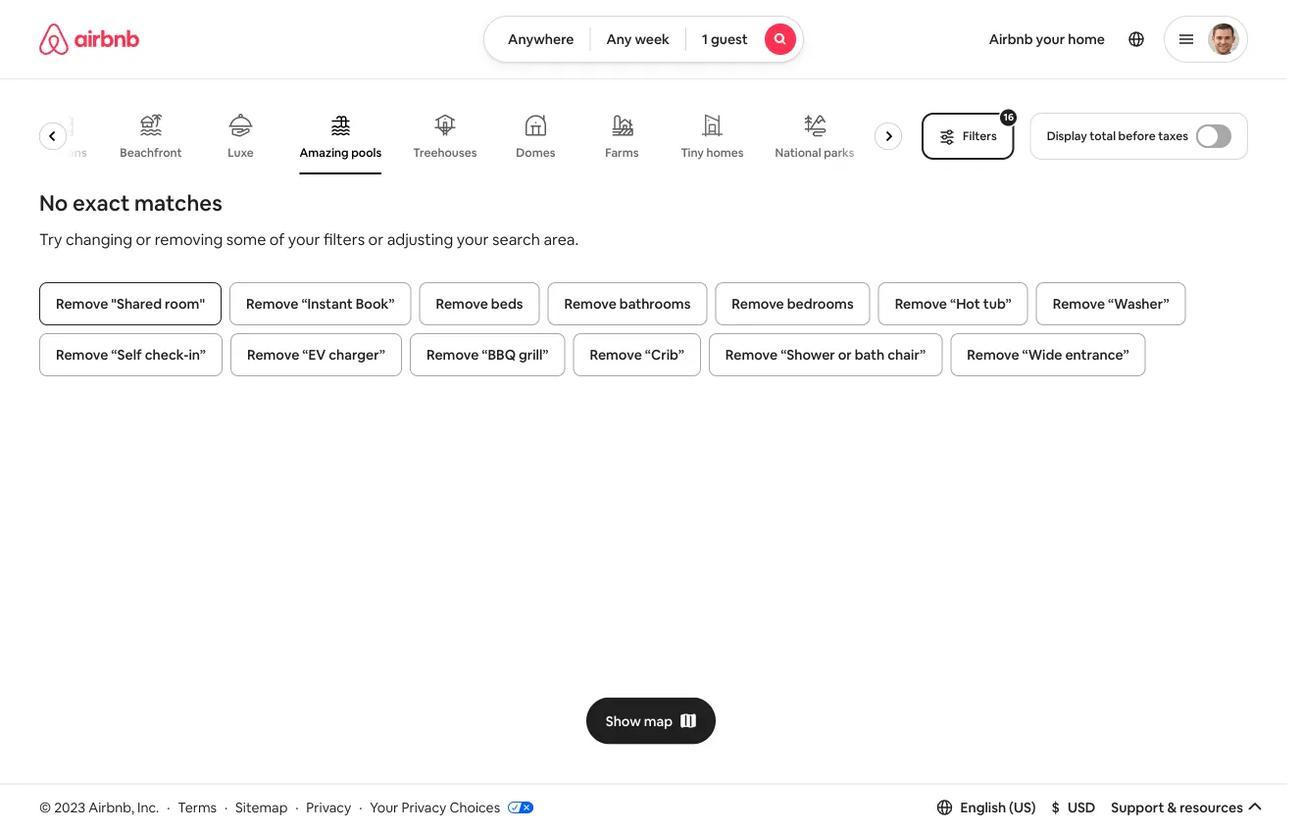 Task type: describe. For each thing, give the bounding box(es) containing it.
search
[[493, 229, 540, 249]]

remove bedrooms
[[732, 295, 854, 313]]

terms link
[[178, 799, 217, 817]]

remove beds link
[[419, 283, 540, 326]]

map
[[644, 713, 673, 731]]

remove "hot tub"
[[895, 295, 1012, 313]]

"instant
[[302, 295, 353, 313]]

filters
[[324, 229, 365, 249]]

national parks
[[776, 145, 855, 160]]

remove "shared room" link
[[39, 283, 222, 326]]

remove "ev charger"
[[247, 346, 386, 364]]

room"
[[165, 295, 205, 313]]

your inside airbnb your home link
[[1037, 30, 1066, 48]]

2023
[[54, 799, 86, 817]]

display total before taxes
[[1047, 129, 1189, 144]]

usd
[[1068, 799, 1096, 817]]

area.
[[544, 229, 579, 249]]

changing
[[66, 229, 133, 249]]

"crib"
[[645, 346, 685, 364]]

2 privacy from the left
[[402, 799, 447, 817]]

amazing pools
[[300, 145, 382, 160]]

1 privacy from the left
[[306, 799, 351, 817]]

no
[[39, 189, 68, 217]]

exact
[[73, 189, 130, 217]]

bedrooms
[[787, 295, 854, 313]]

support & resources button
[[1112, 799, 1264, 817]]

"shared
[[111, 295, 162, 313]]

english
[[961, 799, 1007, 817]]

remove for remove bedrooms
[[732, 295, 785, 313]]

show
[[606, 713, 641, 731]]

2 · from the left
[[225, 799, 228, 817]]

remove for remove "wide entrance"
[[968, 346, 1020, 364]]

remove "bbq grill"
[[427, 346, 549, 364]]

remove "crib"
[[590, 346, 685, 364]]

in"
[[189, 346, 206, 364]]

tub"
[[984, 295, 1012, 313]]

guest
[[711, 30, 748, 48]]

display total before taxes button
[[1031, 113, 1249, 160]]

4 · from the left
[[359, 799, 362, 817]]

remove "instant book" link
[[230, 283, 412, 326]]

any
[[607, 30, 632, 48]]

bath
[[855, 346, 885, 364]]

remove "instant book"
[[246, 295, 395, 313]]

inc.
[[137, 799, 159, 817]]

remove for remove beds
[[436, 295, 488, 313]]

© 2023 airbnb, inc. ·
[[39, 799, 170, 817]]

beds
[[491, 295, 523, 313]]

filters
[[964, 129, 997, 144]]

luxe
[[228, 145, 254, 160]]

choices
[[450, 799, 500, 817]]

charger"
[[329, 346, 386, 364]]

"ev
[[302, 346, 326, 364]]

mansions
[[36, 145, 87, 160]]

tiny homes
[[682, 145, 745, 160]]

display
[[1047, 129, 1088, 144]]

removing
[[155, 229, 223, 249]]

remove for remove "washer"
[[1053, 295, 1106, 313]]

group containing national parks
[[34, 98, 911, 175]]

remove for remove "bbq grill"
[[427, 346, 479, 364]]

of
[[270, 229, 285, 249]]

any week button
[[590, 16, 687, 63]]

entrance"
[[1066, 346, 1130, 364]]

remove "self check-in" link
[[39, 334, 223, 377]]

pools
[[352, 145, 382, 160]]

matches
[[134, 189, 222, 217]]

1 horizontal spatial your
[[457, 229, 489, 249]]

0 horizontal spatial your
[[288, 229, 320, 249]]

week
[[635, 30, 670, 48]]

profile element
[[828, 0, 1249, 78]]

remove "shower or bath chair" link
[[709, 334, 943, 377]]

remove "bbq grill" link
[[410, 334, 566, 377]]

remove "ev charger" link
[[230, 334, 402, 377]]

domes
[[517, 145, 556, 160]]

none search field containing anywhere
[[484, 16, 804, 63]]



Task type: vqa. For each thing, say whether or not it's contained in the screenshot.
REMOVE corresponding to Remove "Wide entrance"
yes



Task type: locate. For each thing, give the bounding box(es) containing it.
· right inc. at the bottom of page
[[167, 799, 170, 817]]

· left privacy link
[[296, 799, 299, 817]]

treehouses
[[414, 145, 478, 160]]

airbnb,
[[89, 799, 134, 817]]

remove left beds
[[436, 295, 488, 313]]

remove "washer" link
[[1037, 283, 1187, 326]]

1 guest
[[702, 30, 748, 48]]

some
[[226, 229, 266, 249]]

your
[[370, 799, 399, 817]]

1
[[702, 30, 708, 48]]

taxes
[[1159, 129, 1189, 144]]

privacy left your
[[306, 799, 351, 817]]

0 horizontal spatial or
[[136, 229, 151, 249]]

remove for remove "shared room"
[[56, 295, 108, 313]]

terms
[[178, 799, 217, 817]]

try changing or removing some of your filters or adjusting your search area.
[[39, 229, 579, 249]]

1 guest button
[[686, 16, 804, 63]]

remove left "instant
[[246, 295, 299, 313]]

homes
[[707, 145, 745, 160]]

show map
[[606, 713, 673, 731]]

remove "wide entrance" link
[[951, 334, 1147, 377]]

or
[[136, 229, 151, 249], [368, 229, 384, 249], [839, 346, 852, 364]]

or for try
[[136, 229, 151, 249]]

remove left the "hot
[[895, 295, 948, 313]]

None search field
[[484, 16, 804, 63]]

check-
[[145, 346, 189, 364]]

2 horizontal spatial your
[[1037, 30, 1066, 48]]

· right terms
[[225, 799, 228, 817]]

$ usd
[[1052, 799, 1096, 817]]

your left home
[[1037, 30, 1066, 48]]

remove left '"crib"'
[[590, 346, 642, 364]]

remove left the bedrooms
[[732, 295, 785, 313]]

anywhere
[[508, 30, 574, 48]]

remove beds
[[436, 295, 523, 313]]

remove for remove "self check-in"
[[56, 346, 108, 364]]

sitemap link
[[236, 799, 288, 817]]

book"
[[356, 295, 395, 313]]

remove left "ev
[[247, 346, 299, 364]]

airbnb
[[990, 30, 1034, 48]]

anywhere button
[[484, 16, 591, 63]]

privacy right your
[[402, 799, 447, 817]]

beachfront
[[121, 145, 183, 160]]

or down no exact matches
[[136, 229, 151, 249]]

filters button
[[922, 113, 1015, 160]]

adjusting
[[387, 229, 454, 249]]

"hot
[[951, 295, 981, 313]]

your right "of"
[[288, 229, 320, 249]]

airbnb your home link
[[978, 19, 1117, 60]]

"shower
[[781, 346, 836, 364]]

remove for remove "hot tub"
[[895, 295, 948, 313]]

total
[[1090, 129, 1116, 144]]

remove "self check-in"
[[56, 346, 206, 364]]

bathrooms
[[620, 295, 691, 313]]

remove left "shared
[[56, 295, 108, 313]]

remove left "wide
[[968, 346, 1020, 364]]

resources
[[1180, 799, 1244, 817]]

remove up the "entrance""
[[1053, 295, 1106, 313]]

$
[[1052, 799, 1060, 817]]

before
[[1119, 129, 1156, 144]]

sitemap
[[236, 799, 288, 817]]

privacy
[[306, 799, 351, 817], [402, 799, 447, 817]]

remove for remove "ev charger"
[[247, 346, 299, 364]]

your
[[1037, 30, 1066, 48], [288, 229, 320, 249], [457, 229, 489, 249]]

show map button
[[586, 698, 716, 745]]

remove left bathrooms at the top
[[565, 295, 617, 313]]

or right filters
[[368, 229, 384, 249]]

your left search
[[457, 229, 489, 249]]

remove "wide entrance"
[[968, 346, 1130, 364]]

remove left the "self
[[56, 346, 108, 364]]

remove left "bbq
[[427, 346, 479, 364]]

remove for remove bathrooms
[[565, 295, 617, 313]]

"washer"
[[1109, 295, 1170, 313]]

remove "shower or bath chair"
[[726, 346, 926, 364]]

your privacy choices
[[370, 799, 500, 817]]

or inside 'link'
[[839, 346, 852, 364]]

remove for remove "crib"
[[590, 346, 642, 364]]

remove "washer"
[[1053, 295, 1170, 313]]

(us)
[[1010, 799, 1037, 817]]

1 horizontal spatial privacy
[[402, 799, 447, 817]]

home
[[1069, 30, 1106, 48]]

or for remove
[[839, 346, 852, 364]]

remove for remove "instant book"
[[246, 295, 299, 313]]

try
[[39, 229, 62, 249]]

·
[[167, 799, 170, 817], [225, 799, 228, 817], [296, 799, 299, 817], [359, 799, 362, 817]]

chair"
[[888, 346, 926, 364]]

group
[[34, 98, 911, 175]]

©
[[39, 799, 51, 817]]

or left the bath
[[839, 346, 852, 364]]

2 horizontal spatial or
[[839, 346, 852, 364]]

airbnb your home
[[990, 30, 1106, 48]]

remove
[[56, 295, 108, 313], [246, 295, 299, 313], [436, 295, 488, 313], [565, 295, 617, 313], [732, 295, 785, 313], [895, 295, 948, 313], [1053, 295, 1106, 313], [56, 346, 108, 364], [247, 346, 299, 364], [427, 346, 479, 364], [590, 346, 642, 364], [726, 346, 778, 364], [968, 346, 1020, 364]]

0 horizontal spatial privacy
[[306, 799, 351, 817]]

support
[[1112, 799, 1165, 817]]

your privacy choices link
[[370, 799, 534, 818]]

tiny
[[682, 145, 705, 160]]

grill"
[[519, 346, 549, 364]]

1 horizontal spatial or
[[368, 229, 384, 249]]

support & resources
[[1112, 799, 1244, 817]]

3 · from the left
[[296, 799, 299, 817]]

remove "crib" link
[[573, 334, 701, 377]]

remove bathrooms link
[[548, 283, 708, 326]]

remove "shared room"
[[56, 295, 205, 313]]

1 · from the left
[[167, 799, 170, 817]]

"wide
[[1023, 346, 1063, 364]]

remove bathrooms
[[565, 295, 691, 313]]

· left your
[[359, 799, 362, 817]]

remove left ""shower"
[[726, 346, 778, 364]]

remove for remove "shower or bath chair"
[[726, 346, 778, 364]]

remove bedrooms link
[[716, 283, 871, 326]]



